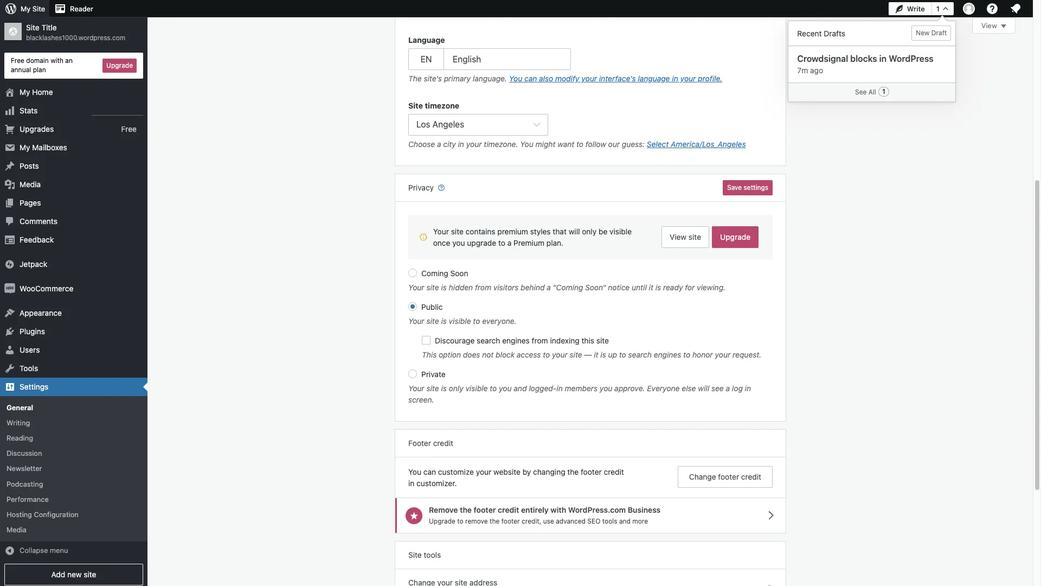 Task type: vqa. For each thing, say whether or not it's contained in the screenshot.
an
yes



Task type: describe. For each thing, give the bounding box(es) containing it.
7m
[[798, 66, 809, 75]]

up
[[609, 350, 617, 359]]

reading
[[7, 434, 33, 442]]

remove
[[429, 505, 458, 515]]

timezone
[[425, 101, 460, 110]]

site left the —
[[570, 350, 583, 359]]

choose a city in your timezone. you might want to follow our guess: select america/los_angeles
[[409, 140, 746, 149]]

1 vertical spatial you
[[521, 140, 534, 149]]

your site is hidden from visitors behind a "coming soon" notice until it is ready for viewing.
[[409, 283, 726, 292]]

plan.
[[547, 238, 564, 248]]

indexing
[[550, 336, 580, 345]]

also
[[539, 74, 554, 83]]

with inside the free domain with an annual plan
[[51, 56, 63, 65]]

business
[[628, 505, 661, 515]]

general
[[7, 403, 33, 412]]

1 inside 1 popup button
[[937, 4, 940, 13]]

my profile image
[[964, 3, 976, 15]]

upgrade for upgrade link
[[721, 232, 751, 242]]

does
[[463, 350, 480, 359]]

city
[[444, 140, 456, 149]]

domain
[[26, 56, 49, 65]]

img image for woocommerce
[[4, 283, 15, 294]]

timezone.
[[484, 140, 518, 149]]

request.
[[733, 350, 762, 359]]

0 horizontal spatial engines
[[503, 336, 530, 345]]

be
[[599, 227, 608, 236]]

users
[[20, 345, 40, 354]]

seo
[[588, 517, 601, 525]]

you for only
[[600, 384, 613, 393]]

jetpack link
[[0, 255, 148, 273]]

site timezone
[[409, 101, 460, 110]]

"coming
[[553, 283, 584, 292]]

my site
[[21, 4, 45, 13]]

site title blacklashes1000.wordpress.com
[[26, 23, 125, 42]]

to inside your site is only visible to you and logged-in members you approve. everyone else will see a log in screen.
[[490, 384, 497, 393]]

you inside you can customize your website by changing the footer credit in customizer.
[[409, 467, 422, 477]]

visible inside your site contains premium styles that will only be visible once you upgrade to a premium plan.
[[610, 227, 632, 236]]

once
[[433, 238, 451, 248]]

new draft
[[917, 29, 948, 37]]

your site contains premium styles that will only be visible once you upgrade to a premium plan.
[[433, 227, 632, 248]]

upgrade
[[467, 238, 497, 248]]

reading link
[[0, 430, 148, 446]]

tools link
[[0, 359, 148, 377]]

discussion
[[7, 449, 42, 457]]

upgrade link
[[712, 226, 759, 248]]

with inside remove the footer credit entirely with wordpress.com business upgrade to remove the footer credit, use advanced seo tools and more
[[551, 505, 567, 515]]

only inside your site is only visible to you and logged-in members you approve. everyone else will see a log in screen.
[[449, 384, 464, 393]]

drafts
[[824, 29, 846, 38]]

primary
[[444, 74, 471, 83]]

site for site timezone
[[409, 101, 423, 110]]

stats link
[[0, 101, 148, 120]]

1 vertical spatial search
[[629, 350, 652, 359]]

your for your site is only visible to you and logged-in members you approve. everyone else will see a log in screen.
[[409, 384, 425, 393]]

everyone
[[648, 384, 680, 393]]

language
[[409, 35, 445, 44]]

group containing en
[[409, 34, 773, 87]]

footer left the credit, on the right
[[502, 517, 520, 525]]

in right city
[[458, 140, 464, 149]]

save settings
[[728, 184, 769, 192]]

title
[[42, 23, 57, 32]]

site's
[[424, 74, 442, 83]]

you can customize your website by changing the footer credit in customizer.
[[409, 467, 624, 488]]

public
[[422, 302, 443, 312]]

upgrade button
[[103, 58, 137, 73]]

closed image
[[1002, 24, 1007, 28]]

change footer credit link
[[678, 466, 773, 488]]

access
[[517, 350, 541, 359]]

use
[[543, 517, 554, 525]]

podcasting
[[7, 479, 43, 488]]

en
[[421, 54, 432, 64]]

else
[[682, 384, 696, 393]]

logged-
[[529, 384, 557, 393]]

users link
[[0, 341, 148, 359]]

new
[[917, 29, 930, 37]]

site inside my site link
[[32, 4, 45, 13]]

english
[[453, 54, 481, 64]]

soon"
[[586, 283, 606, 292]]

it inside discourage search engines from indexing this site this option does not block access to your site — it is up to search engines to honor your request.
[[594, 350, 599, 359]]

feedback link
[[0, 230, 148, 249]]

save
[[728, 184, 742, 192]]

save settings button
[[723, 180, 773, 196]]

footer credit
[[409, 439, 454, 448]]

0 horizontal spatial tools
[[424, 550, 441, 559]]

footer right change
[[719, 472, 740, 482]]

is inside discourage search engines from indexing this site this option does not block access to your site — it is up to search engines to honor your request.
[[601, 350, 607, 359]]

soon
[[451, 269, 469, 278]]

add new site link
[[4, 564, 143, 586]]

site right 'new'
[[84, 570, 96, 579]]

a inside your site contains premium styles that will only be visible once you upgrade to a premium plan.
[[508, 238, 512, 248]]

group containing site timezone
[[409, 100, 773, 153]]

choose
[[409, 140, 435, 149]]

0 horizontal spatial search
[[477, 336, 501, 345]]

will inside your site is only visible to you and logged-in members you approve. everyone else will see a log in screen.
[[699, 384, 710, 393]]

change footer credit
[[690, 472, 762, 482]]

your for your site contains premium styles that will only be visible once you upgrade to a premium plan.
[[433, 227, 449, 236]]

in customizer.
[[409, 479, 457, 488]]

manage your notifications image
[[1010, 2, 1023, 15]]

everyone.
[[483, 317, 517, 326]]

your site is only visible to you and logged-in members you approve. everyone else will see a log in screen.
[[409, 384, 752, 404]]

upgrade inside remove the footer credit entirely with wordpress.com business upgrade to remove the footer credit, use advanced seo tools and more
[[429, 517, 456, 525]]

crowdsignal
[[798, 54, 849, 63]]

from inside discourage search engines from indexing this site this option does not block access to your site — it is up to search engines to honor your request.
[[532, 336, 548, 345]]

is left ready
[[656, 283, 662, 292]]

view for view
[[982, 21, 998, 30]]

behind
[[521, 283, 545, 292]]

your for your site is visible to everyone.
[[409, 317, 425, 326]]

your right modify
[[582, 74, 597, 83]]

new
[[67, 570, 82, 579]]

1 vertical spatial media
[[7, 525, 26, 534]]

to left everyone.
[[473, 317, 480, 326]]

might
[[536, 140, 556, 149]]

coming soon
[[422, 269, 469, 278]]

plugins
[[20, 326, 45, 336]]

posts link
[[0, 157, 148, 175]]

1 horizontal spatial engines
[[654, 350, 682, 359]]

a left city
[[437, 140, 441, 149]]

coming
[[422, 269, 449, 278]]

and inside your site is only visible to you and logged-in members you approve. everyone else will see a log in screen.
[[514, 384, 527, 393]]

0 vertical spatial media
[[20, 179, 41, 189]]

tools inside remove the footer credit entirely with wordpress.com business upgrade to remove the footer credit, use advanced seo tools and more
[[603, 517, 618, 525]]

screen.
[[409, 395, 434, 404]]

privacy
[[409, 183, 436, 192]]

your right honor
[[715, 350, 731, 359]]

premium
[[514, 238, 545, 248]]

to right up
[[620, 350, 627, 359]]

site right this
[[597, 336, 609, 345]]

1 media link from the top
[[0, 175, 148, 193]]

credit inside you can customize your website by changing the footer credit in customizer.
[[604, 467, 624, 477]]

help image
[[986, 2, 999, 15]]

free for free domain with an annual plan
[[11, 56, 24, 65]]

want
[[558, 140, 575, 149]]

remove
[[466, 517, 488, 525]]

contains
[[466, 227, 496, 236]]

appearance link
[[0, 304, 148, 322]]

wordpress
[[889, 54, 934, 63]]



Task type: locate. For each thing, give the bounding box(es) containing it.
0 horizontal spatial upgrade
[[106, 61, 133, 69]]

from up the 'access'
[[532, 336, 548, 345]]

woocommerce
[[20, 284, 73, 293]]

engines
[[503, 336, 530, 345], [654, 350, 682, 359]]

None radio
[[409, 302, 417, 311], [409, 370, 417, 378], [409, 302, 417, 311], [409, 370, 417, 378]]

and left the 'logged-'
[[514, 384, 527, 393]]

1 vertical spatial it
[[594, 350, 599, 359]]

credit inside remove the footer credit entirely with wordpress.com business upgrade to remove the footer credit, use advanced seo tools and more
[[498, 505, 520, 515]]

my for my home
[[20, 87, 30, 96]]

img image inside jetpack link
[[4, 259, 15, 269]]

2 vertical spatial visible
[[466, 384, 488, 393]]

select america/los_angeles button
[[647, 139, 746, 150]]

0 vertical spatial and
[[514, 384, 527, 393]]

1 vertical spatial 1
[[883, 88, 886, 96]]

annual plan
[[11, 66, 46, 74]]

0 vertical spatial engines
[[503, 336, 530, 345]]

media link up comments link
[[0, 175, 148, 193]]

0 vertical spatial the
[[568, 467, 579, 477]]

media link up collapse menu link
[[0, 522, 148, 537]]

tools down remove
[[424, 550, 441, 559]]

1 vertical spatial with
[[551, 505, 567, 515]]

1 vertical spatial and
[[620, 517, 631, 525]]

blacklashes1000.wordpress.com
[[26, 34, 125, 42]]

upgrade
[[106, 61, 133, 69], [721, 232, 751, 242], [429, 517, 456, 525]]

add new site
[[51, 570, 96, 579]]

free domain with an annual plan
[[11, 56, 73, 74]]

credit right footer
[[433, 439, 454, 448]]

0 vertical spatial tools
[[603, 517, 618, 525]]

your inside your site contains premium styles that will only be visible once you upgrade to a premium plan.
[[433, 227, 449, 236]]

media down hosting
[[7, 525, 26, 534]]

writing link
[[0, 415, 148, 430]]

settings link
[[0, 377, 148, 396]]

profile.
[[698, 74, 723, 83]]

img image left jetpack
[[4, 259, 15, 269]]

img image inside the woocommerce link
[[4, 283, 15, 294]]

changing
[[533, 467, 566, 477]]

credit left entirely
[[498, 505, 520, 515]]

0 vertical spatial media link
[[0, 175, 148, 193]]

group containing your site contains premium styles that will only be visible once you upgrade to a premium plan.
[[409, 215, 773, 408]]

you left might
[[521, 140, 534, 149]]

settings
[[744, 184, 769, 192]]

search up not
[[477, 336, 501, 345]]

visible up discourage
[[449, 317, 471, 326]]

0 vertical spatial view
[[982, 21, 998, 30]]

is for your site is visible to everyone.
[[441, 317, 447, 326]]

engines up block
[[503, 336, 530, 345]]

1 horizontal spatial search
[[629, 350, 652, 359]]

1 horizontal spatial the
[[490, 517, 500, 525]]

can up in customizer.
[[424, 467, 436, 477]]

1 horizontal spatial it
[[649, 283, 654, 292]]

your up screen.
[[409, 384, 425, 393]]

1 vertical spatial upgrade
[[721, 232, 751, 242]]

in left members
[[557, 384, 563, 393]]

will right that
[[569, 227, 580, 236]]

it right until
[[649, 283, 654, 292]]

is for your site is hidden from visitors behind a "coming soon" notice until it is ready for viewing.
[[441, 283, 447, 292]]

the right changing
[[568, 467, 579, 477]]

is for your site is only visible to you and logged-in members you approve. everyone else will see a log in screen.
[[441, 384, 447, 393]]

upgrade down remove
[[429, 517, 456, 525]]

view site
[[670, 232, 702, 242]]

visible down "does"
[[466, 384, 488, 393]]

site down public
[[427, 317, 439, 326]]

to left remove
[[458, 517, 464, 525]]

1 horizontal spatial can
[[525, 74, 537, 83]]

hidden
[[449, 283, 473, 292]]

your left website
[[476, 467, 492, 477]]

visible inside your site is only visible to you and logged-in members you approve. everyone else will see a log in screen.
[[466, 384, 488, 393]]

0 vertical spatial only
[[582, 227, 597, 236]]

to inside remove the footer credit entirely with wordpress.com business upgrade to remove the footer credit, use advanced seo tools and more
[[458, 517, 464, 525]]

it right the —
[[594, 350, 599, 359]]

1 horizontal spatial only
[[582, 227, 597, 236]]

0 horizontal spatial from
[[475, 283, 492, 292]]

by
[[523, 467, 531, 477]]

1 horizontal spatial free
[[121, 124, 137, 133]]

is inside your site is only visible to you and logged-in members you approve. everyone else will see a log in screen.
[[441, 384, 447, 393]]

1 vertical spatial engines
[[654, 350, 682, 359]]

footer up wordpress.com
[[581, 467, 602, 477]]

pages link
[[0, 193, 148, 212]]

my up the "posts"
[[20, 142, 30, 152]]

and inside remove the footer credit entirely with wordpress.com business upgrade to remove the footer credit, use advanced seo tools and more
[[620, 517, 631, 525]]

hosting configuration
[[7, 510, 79, 519]]

0 horizontal spatial the
[[460, 505, 472, 515]]

to left honor
[[684, 350, 691, 359]]

you up in customizer.
[[409, 467, 422, 477]]

a right behind
[[547, 283, 551, 292]]

upgrade inside button
[[106, 61, 133, 69]]

site left contains at the left of page
[[451, 227, 464, 236]]

can inside you can customize your website by changing the footer credit in customizer.
[[424, 467, 436, 477]]

site for site tools
[[409, 550, 422, 559]]

img image left the "woocommerce"
[[4, 283, 15, 294]]

will left the see on the right bottom of page
[[699, 384, 710, 393]]

upgrade inside group
[[721, 232, 751, 242]]

ago
[[811, 66, 824, 75]]

an
[[65, 56, 73, 65]]

my left home
[[20, 87, 30, 96]]

2 vertical spatial the
[[490, 517, 500, 525]]

footer inside you can customize your website by changing the footer credit in customizer.
[[581, 467, 602, 477]]

your right city
[[467, 140, 482, 149]]

to down premium
[[499, 238, 506, 248]]

is down the "private"
[[441, 384, 447, 393]]

upgrade up highest hourly views 0 'image'
[[106, 61, 133, 69]]

a inside your site is only visible to you and logged-in members you approve. everyone else will see a log in screen.
[[726, 384, 730, 393]]

the inside you can customize your website by changing the footer credit in customizer.
[[568, 467, 579, 477]]

1 vertical spatial tools
[[424, 550, 441, 559]]

1 horizontal spatial upgrade
[[429, 517, 456, 525]]

tools
[[603, 517, 618, 525], [424, 550, 441, 559]]

upgrade for upgrade button
[[106, 61, 133, 69]]

see all
[[856, 88, 877, 96]]

view button
[[973, 17, 1016, 34]]

0 vertical spatial search
[[477, 336, 501, 345]]

my inside "link"
[[20, 87, 30, 96]]

your up once
[[433, 227, 449, 236]]

general link
[[0, 400, 148, 415]]

footer up remove
[[474, 505, 496, 515]]

you right once
[[453, 238, 465, 248]]

add
[[51, 570, 65, 579]]

free up annual plan
[[11, 56, 24, 65]]

0 vertical spatial visible
[[610, 227, 632, 236]]

to right the 'access'
[[543, 350, 550, 359]]

with left an
[[51, 56, 63, 65]]

to right want
[[577, 140, 584, 149]]

2 vertical spatial you
[[409, 467, 422, 477]]

site inside 'site title blacklashes1000.wordpress.com'
[[26, 23, 39, 32]]

1 inside the crowdsignal blocks in wordpress 'tooltip'
[[883, 88, 886, 96]]

free down highest hourly views 0 'image'
[[121, 124, 137, 133]]

0 horizontal spatial view
[[670, 232, 687, 242]]

site inside your site contains premium styles that will only be visible once you upgrade to a premium plan.
[[451, 227, 464, 236]]

block
[[496, 350, 515, 359]]

discussion link
[[0, 446, 148, 461]]

your for your site is hidden from visitors behind a "coming soon" notice until it is ready for viewing.
[[409, 283, 425, 292]]

1 vertical spatial the
[[460, 505, 472, 515]]

my home link
[[0, 83, 148, 101]]

viewing.
[[697, 283, 726, 292]]

approve.
[[615, 384, 645, 393]]

a
[[437, 140, 441, 149], [508, 238, 512, 248], [547, 283, 551, 292], [726, 384, 730, 393]]

crowdsignal blocks in wordpress tooltip
[[783, 15, 957, 102]]

all
[[869, 88, 877, 96]]

2 vertical spatial my
[[20, 142, 30, 152]]

select
[[647, 140, 669, 149]]

discourage
[[435, 336, 475, 345]]

view left "closed" icon
[[982, 21, 998, 30]]

the
[[409, 74, 422, 83]]

notice
[[608, 283, 630, 292]]

in right log
[[745, 384, 752, 393]]

0 vertical spatial you
[[509, 74, 523, 83]]

site left upgrade link
[[689, 232, 702, 242]]

your inside your site is only visible to you and logged-in members you approve. everyone else will see a log in screen.
[[409, 384, 425, 393]]

upgrades
[[20, 124, 54, 133]]

1 right write
[[937, 4, 940, 13]]

only down option
[[449, 384, 464, 393]]

1 vertical spatial free
[[121, 124, 137, 133]]

from
[[475, 283, 492, 292], [532, 336, 548, 345]]

0 horizontal spatial only
[[449, 384, 464, 393]]

1 horizontal spatial and
[[620, 517, 631, 525]]

reader
[[70, 4, 93, 13]]

only
[[582, 227, 597, 236], [449, 384, 464, 393]]

view
[[982, 21, 998, 30], [670, 232, 687, 242]]

0 vertical spatial will
[[569, 227, 580, 236]]

site inside your site is only visible to you and logged-in members you approve. everyone else will see a log in screen.
[[427, 384, 439, 393]]

menu
[[50, 546, 68, 555]]

my mailboxes
[[20, 142, 67, 152]]

upgrade down "save"
[[721, 232, 751, 242]]

1 horizontal spatial will
[[699, 384, 710, 393]]

1 vertical spatial media link
[[0, 522, 148, 537]]

is down public
[[441, 317, 447, 326]]

media up pages
[[20, 179, 41, 189]]

the right remove
[[490, 517, 500, 525]]

settings
[[20, 382, 48, 391]]

0 vertical spatial img image
[[4, 259, 15, 269]]

free
[[11, 56, 24, 65], [121, 124, 137, 133]]

modify
[[556, 74, 580, 83]]

appearance
[[20, 308, 62, 317]]

collapse menu link
[[0, 542, 148, 560]]

free for free
[[121, 124, 137, 133]]

credit up wordpress.com
[[604, 467, 624, 477]]

1 horizontal spatial tools
[[603, 517, 618, 525]]

0 horizontal spatial with
[[51, 56, 63, 65]]

highest hourly views 0 image
[[92, 108, 143, 115]]

2 horizontal spatial upgrade
[[721, 232, 751, 242]]

view inside button
[[982, 21, 998, 30]]

in inside crowdsignal blocks in wordpress 7m ago
[[880, 54, 887, 63]]

visible right be
[[610, 227, 632, 236]]

view up ready
[[670, 232, 687, 242]]

you for premium
[[453, 238, 465, 248]]

guess:
[[622, 140, 645, 149]]

crowdsignal blocks in wordpress 7m ago
[[798, 54, 934, 75]]

site down the "private"
[[427, 384, 439, 393]]

my mailboxes link
[[0, 138, 148, 157]]

you right language.
[[509, 74, 523, 83]]

1 horizontal spatial with
[[551, 505, 567, 515]]

your down the indexing
[[552, 350, 568, 359]]

1 vertical spatial will
[[699, 384, 710, 393]]

your left profile.
[[681, 74, 696, 83]]

styles
[[531, 227, 551, 236]]

feedback
[[20, 235, 54, 244]]

your inside you can customize your website by changing the footer credit in customizer.
[[476, 467, 492, 477]]

until
[[632, 283, 647, 292]]

1 horizontal spatial from
[[532, 336, 548, 345]]

option
[[439, 350, 461, 359]]

language
[[638, 74, 670, 83]]

a left log
[[726, 384, 730, 393]]

site tools
[[409, 550, 441, 559]]

0 vertical spatial free
[[11, 56, 24, 65]]

none checkbox inside group
[[422, 336, 431, 345]]

language.
[[473, 74, 507, 83]]

0 vertical spatial 1
[[937, 4, 940, 13]]

in right blocks
[[880, 54, 887, 63]]

you left approve.
[[600, 384, 613, 393]]

your down public
[[409, 317, 425, 326]]

search
[[477, 336, 501, 345], [629, 350, 652, 359]]

woocommerce link
[[0, 279, 148, 298]]

1 vertical spatial only
[[449, 384, 464, 393]]

1 vertical spatial visible
[[449, 317, 471, 326]]

2 media link from the top
[[0, 522, 148, 537]]

1 horizontal spatial view
[[982, 21, 998, 30]]

1 vertical spatial img image
[[4, 283, 15, 294]]

with up use
[[551, 505, 567, 515]]

my left reader link on the left top
[[21, 4, 31, 13]]

group
[[396, 0, 786, 21], [409, 34, 773, 87], [409, 100, 773, 153], [409, 215, 773, 408]]

newsletter
[[7, 464, 42, 473]]

1 horizontal spatial you
[[499, 384, 512, 393]]

site inside group
[[409, 101, 423, 110]]

jetpack
[[20, 259, 47, 268]]

1 horizontal spatial 1
[[937, 4, 940, 13]]

img image for jetpack
[[4, 259, 15, 269]]

advanced
[[556, 517, 586, 525]]

log
[[732, 384, 743, 393]]

you down block
[[499, 384, 512, 393]]

0 vertical spatial with
[[51, 56, 63, 65]]

performance link
[[0, 491, 148, 507]]

only inside your site contains premium styles that will only be visible once you upgrade to a premium plan.
[[582, 227, 597, 236]]

and left the more
[[620, 517, 631, 525]]

credit right change
[[742, 472, 762, 482]]

free inside the free domain with an annual plan
[[11, 56, 24, 65]]

my for my mailboxes
[[20, 142, 30, 152]]

0 horizontal spatial it
[[594, 350, 599, 359]]

0 vertical spatial from
[[475, 283, 492, 292]]

2 horizontal spatial you
[[600, 384, 613, 393]]

members
[[565, 384, 598, 393]]

tools right seo
[[603, 517, 618, 525]]

2 vertical spatial upgrade
[[429, 517, 456, 525]]

can left also at the top of page
[[525, 74, 537, 83]]

credit
[[433, 439, 454, 448], [604, 467, 624, 477], [742, 472, 762, 482], [498, 505, 520, 515]]

will inside your site contains premium styles that will only be visible once you upgrade to a premium plan.
[[569, 227, 580, 236]]

None checkbox
[[422, 336, 431, 345]]

my for my site
[[21, 4, 31, 13]]

the up remove
[[460, 505, 472, 515]]

1 img image from the top
[[4, 259, 15, 269]]

0 horizontal spatial 1
[[883, 88, 886, 96]]

1 vertical spatial my
[[20, 87, 30, 96]]

0 horizontal spatial you
[[453, 238, 465, 248]]

is down coming soon
[[441, 283, 447, 292]]

in right language
[[672, 74, 679, 83]]

performance
[[7, 495, 49, 503]]

0 horizontal spatial will
[[569, 227, 580, 236]]

ready
[[664, 283, 683, 292]]

my
[[21, 4, 31, 13], [20, 87, 30, 96], [20, 142, 30, 152]]

1 vertical spatial from
[[532, 336, 548, 345]]

a down premium
[[508, 238, 512, 248]]

1 right "all"
[[883, 88, 886, 96]]

1 vertical spatial can
[[424, 467, 436, 477]]

you can also modify your interface's language in your profile. link
[[509, 74, 723, 83]]

your down coming
[[409, 283, 425, 292]]

0 horizontal spatial and
[[514, 384, 527, 393]]

is left up
[[601, 350, 607, 359]]

site down coming
[[427, 283, 439, 292]]

view for view site
[[670, 232, 687, 242]]

2 horizontal spatial the
[[568, 467, 579, 477]]

1 vertical spatial view
[[670, 232, 687, 242]]

search right up
[[629, 350, 652, 359]]

img image
[[4, 259, 15, 269], [4, 283, 15, 294]]

you inside your site contains premium styles that will only be visible once you upgrade to a premium plan.
[[453, 238, 465, 248]]

comments
[[20, 216, 57, 225]]

0 horizontal spatial can
[[424, 467, 436, 477]]

0 vertical spatial it
[[649, 283, 654, 292]]

honor
[[693, 350, 713, 359]]

to down not
[[490, 384, 497, 393]]

only left be
[[582, 227, 597, 236]]

0 vertical spatial can
[[525, 74, 537, 83]]

—
[[585, 350, 592, 359]]

0 horizontal spatial free
[[11, 56, 24, 65]]

site for site title blacklashes1000.wordpress.com
[[26, 23, 39, 32]]

0 vertical spatial upgrade
[[106, 61, 133, 69]]

from right hidden
[[475, 283, 492, 292]]

to inside your site contains premium styles that will only be visible once you upgrade to a premium plan.
[[499, 238, 506, 248]]

comments link
[[0, 212, 148, 230]]

0 vertical spatial my
[[21, 4, 31, 13]]

None radio
[[409, 269, 417, 277]]

engines up everyone
[[654, 350, 682, 359]]

2 img image from the top
[[4, 283, 15, 294]]



